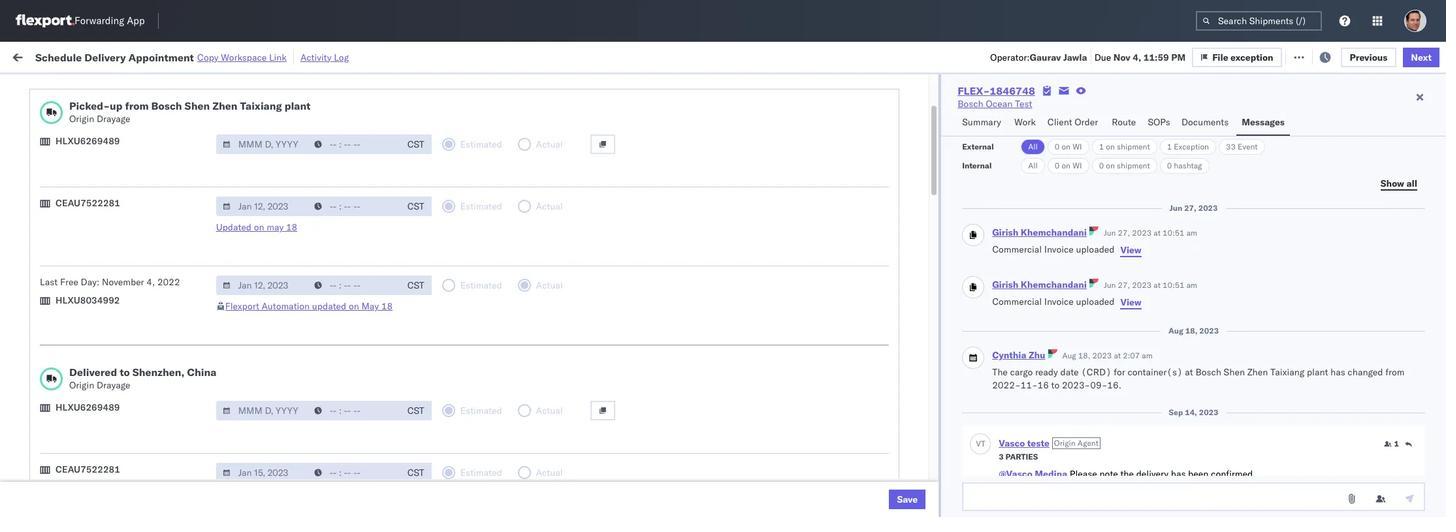 Task type: describe. For each thing, give the bounding box(es) containing it.
forwarding app
[[74, 15, 145, 27]]

5 resize handle column header from the left
[[671, 101, 686, 517]]

the
[[1121, 469, 1134, 480]]

3
[[999, 452, 1004, 462]]

message (0)
[[176, 51, 230, 62]]

2 schedule delivery appointment link from the top
[[30, 328, 161, 341]]

1 inside button
[[1394, 439, 1399, 449]]

copy
[[197, 51, 219, 63]]

link
[[269, 51, 287, 63]]

delivered to shenzhen, china origin drayage
[[69, 366, 216, 391]]

2 vertical spatial am
[[1142, 351, 1153, 361]]

documents for flex-1846748
[[145, 271, 193, 283]]

commercial for first girish khemchandani button from the top of the page
[[992, 244, 1042, 255]]

3 parties button
[[999, 451, 1038, 463]]

status
[[72, 81, 95, 90]]

pm for schedule delivery appointment button associated with 8:30 pm pst, jan 23, 2023
[[276, 445, 290, 456]]

cst for first -- : -- -- text field from the top
[[407, 138, 424, 150]]

aug for aug 18, 2023 at 2:07 am
[[1062, 351, 1076, 361]]

upload customs clearance documents for 12:00
[[30, 128, 193, 139]]

filtered by:
[[13, 80, 60, 92]]

fcl for fourth schedule pickup from los angeles, ca link from the bottom of the page
[[514, 186, 531, 198]]

commercial invoice uploaded view for second girish khemchandani button from the top of the page
[[992, 296, 1142, 308]]

3 hlxu6269489, from the top
[[1050, 243, 1116, 255]]

schedule delivery appointment button for 8:30 pm pst, jan 23, 2023
[[30, 443, 161, 458]]

schedule pickup from rotterdam, netherlands button
[[30, 472, 223, 486]]

1662119
[[901, 502, 941, 514]]

2 abcdefg78456546 from the top
[[1084, 330, 1172, 341]]

client order button
[[1042, 110, 1107, 136]]

gaurav jawla
[[1283, 128, 1338, 140]]

snoozed : no
[[273, 81, 320, 90]]

3 uetu5238478 from the top
[[1050, 358, 1114, 370]]

khemchandani for first girish khemchandani button from the top of the page
[[1021, 227, 1087, 238]]

0 horizontal spatial jawla
[[1063, 51, 1087, 63]]

container
[[980, 105, 1015, 115]]

angeles, for schedule pickup from los angeles, ca link related to flex-1889466
[[140, 300, 176, 312]]

jan for schedule delivery appointment
[[315, 445, 329, 456]]

from inside "picked-up from bosch shen zhen taixiang plant origin drayage"
[[125, 99, 149, 112]]

documents for flex-1660288
[[145, 128, 193, 139]]

confirm delivery
[[30, 386, 99, 398]]

container numbers button
[[974, 103, 1064, 116]]

container numbers
[[980, 105, 1049, 115]]

sep
[[1169, 408, 1183, 418]]

delivery up "ready"
[[84, 51, 126, 64]]

4 1889466 from the top
[[901, 387, 941, 399]]

due
[[1095, 51, 1111, 63]]

jun for view button related to second girish khemchandani button from the top of the page
[[1104, 280, 1116, 290]]

event
[[1238, 142, 1258, 152]]

delivery for 11:59
[[71, 214, 105, 226]]

cst for third -- : -- -- text field from the top of the page
[[407, 280, 424, 291]]

2 uetu5238478 from the top
[[1050, 329, 1114, 341]]

1 girish khemchandani button from the top
[[992, 227, 1087, 238]]

fcl for 12:00 am pdt, aug 19, 2022 upload customs clearance documents link
[[514, 128, 531, 140]]

1 8:30 from the top
[[254, 445, 274, 456]]

vasco teste button
[[999, 438, 1050, 450]]

progress
[[205, 81, 237, 90]]

test123456 for upload customs clearance documents
[[1084, 272, 1139, 284]]

pst, for upload customs clearance documents link associated with 11:00 pm pst, nov 8, 2022
[[298, 272, 318, 284]]

3 schedule pickup from los angeles, ca link from the top
[[30, 242, 191, 255]]

2 1889466 from the top
[[901, 330, 941, 341]]

ready
[[100, 81, 123, 90]]

schedule for third schedule pickup from los angeles, ca button from the top of the page
[[30, 243, 69, 254]]

jun 27, 2023 at 10:51 am for second girish khemchandani button from the top of the page
[[1104, 280, 1197, 290]]

delivery up the confirm pickup from los angeles, ca link
[[71, 329, 105, 341]]

3 resize handle column header from the left
[[463, 101, 479, 517]]

11:59 pm pdt, nov 4, 2022 for schedule pickup from los angeles, ca link related to flex-1846748
[[254, 157, 374, 169]]

import
[[111, 51, 141, 62]]

all
[[1407, 177, 1417, 189]]

jaehyung for jaehyung choi - test origin agent
[[1283, 445, 1322, 456]]

3 flex-1889466 from the top
[[873, 358, 941, 370]]

updated on may 18 button
[[216, 221, 297, 233]]

sops button
[[1143, 110, 1176, 136]]

mbl/mawb
[[1084, 105, 1129, 115]]

1 uetu5238478 from the top
[[1050, 300, 1114, 312]]

dec for 13,
[[320, 301, 337, 313]]

previous button
[[1341, 47, 1397, 67]]

schedule pickup from los angeles, ca link for flex-1893174
[[30, 414, 191, 428]]

customs for 12:00
[[62, 128, 99, 139]]

workspace
[[221, 51, 267, 63]]

customs for 11:00
[[62, 271, 99, 283]]

flexport automation updated on may 18
[[225, 300, 393, 312]]

confirm pickup from los angeles, ca link
[[30, 357, 186, 370]]

agent inside vasco teste origin agent
[[1078, 438, 1099, 448]]

status : ready for work, blocked, in progress
[[72, 81, 237, 90]]

show
[[1381, 177, 1404, 189]]

exception
[[1174, 142, 1209, 152]]

12:00 am pdt, aug 19, 2022
[[254, 128, 381, 140]]

appointment up schedule pickup from rotterdam, netherlands link
[[107, 444, 161, 456]]

delivery for 8:30
[[71, 444, 105, 456]]

9 resize handle column header from the left
[[1261, 101, 1277, 517]]

taixiang inside "picked-up from bosch shen zhen taixiang plant origin drayage"
[[240, 99, 282, 112]]

ocean fcl for confirm delivery button
[[485, 387, 531, 399]]

los for 2nd schedule pickup from los angeles, ca button
[[123, 185, 138, 197]]

1 -- : -- -- text field from the top
[[307, 135, 400, 154]]

2 maeu9408431 from the top
[[1084, 473, 1150, 485]]

flexport demo consignee for flex-1660288
[[589, 128, 696, 140]]

aug for aug 18, 2023
[[1169, 326, 1183, 336]]

4 uetu5238478 from the top
[[1050, 387, 1114, 398]]

upload customs clearance documents link for 12:00 am pdt, aug 19, 2022
[[30, 127, 193, 140]]

t
[[981, 439, 986, 449]]

ready
[[1035, 367, 1058, 378]]

ceau7522281 for picked-up from bosch shen zhen taixiang plant
[[56, 197, 120, 209]]

1 flex-1889466 from the top
[[873, 301, 941, 313]]

filtered
[[13, 80, 45, 92]]

ocean fcl for schedule delivery appointment button corresponding to 11:59 pm pdt, nov 4, 2022
[[485, 215, 531, 226]]

fcl for confirm delivery link
[[514, 387, 531, 399]]

@vasco medina button
[[999, 469, 1067, 480]]

2 flex-1889466 from the top
[[873, 330, 941, 341]]

am for pdt,
[[282, 128, 297, 140]]

1 vertical spatial flexport
[[225, 300, 259, 312]]

messages
[[1242, 116, 1285, 128]]

next
[[1411, 51, 1432, 63]]

1 gvcu5265864 from the top
[[980, 444, 1044, 456]]

2 schedule pickup from los angeles, ca from the top
[[30, 185, 191, 197]]

1 maeu9408431 from the top
[[1084, 445, 1150, 456]]

2 8:30 pm pst, jan 23, 2023 from the top
[[254, 473, 371, 485]]

wi for 0
[[1073, 161, 1082, 170]]

3 lhuu7894563, from the top
[[980, 358, 1048, 370]]

schedule pickup from los angeles, ca button for flex-1893174
[[30, 414, 191, 429]]

at for second girish khemchandani button from the top of the page
[[1154, 280, 1161, 290]]

1 for exception
[[1167, 142, 1172, 152]]

import work
[[111, 51, 166, 62]]

pst, for confirm delivery link
[[293, 387, 313, 399]]

summary
[[962, 116, 1001, 128]]

upload customs clearance documents button for 12:00 am pdt, aug 19, 2022
[[30, 127, 193, 141]]

internal
[[962, 161, 992, 170]]

may
[[361, 300, 379, 312]]

bosch inside "picked-up from bosch shen zhen taixiang plant origin drayage"
[[151, 99, 182, 112]]

cargo
[[1010, 367, 1033, 378]]

pickup inside button
[[71, 473, 99, 484]]

from for schedule pickup from rotterdam, netherlands link
[[102, 473, 121, 484]]

mmm d, yyyy text field for ceau7522281
[[216, 463, 309, 483]]

messages button
[[1237, 110, 1290, 136]]

1 8:30 pm pst, jan 23, 2023 from the top
[[254, 445, 371, 456]]

1 lhuu7894563, from the top
[[980, 300, 1048, 312]]

jaehyung for jaehyung choi - test destination agent
[[1283, 502, 1322, 514]]

3 -- : -- -- text field from the top
[[307, 276, 400, 295]]

10 resize handle column header from the left
[[1365, 101, 1381, 517]]

3 1889466 from the top
[[901, 358, 941, 370]]

0 horizontal spatial aug
[[322, 128, 339, 140]]

abcd1234560
[[980, 502, 1045, 513]]

2 schedule delivery appointment button from the top
[[30, 328, 161, 343]]

hlxu8034992 for upload customs clearance documents
[[1119, 272, 1183, 283]]

7 resize handle column header from the left
[[958, 101, 974, 517]]

0 on wi for 0
[[1055, 161, 1082, 170]]

save
[[897, 494, 918, 506]]

3 11:59 pm pdt, nov 4, 2022 from the top
[[254, 215, 374, 226]]

jun for first girish khemchandani button from the top of the page's view button
[[1104, 228, 1116, 238]]

pickup inside button
[[66, 358, 94, 369]]

schedule pickup from los angeles, ca link for flex-1889466
[[30, 299, 191, 313]]

schedule pickup from los angeles, ca button for flex-1846748
[[30, 156, 191, 170]]

appointment up november
[[107, 214, 161, 226]]

to inside 'the cargo ready date (crd) for container(s)  at bosch shen zhen taixiang plant has changed from 2022-11-16 to 2023-09-16.'
[[1051, 379, 1060, 391]]

schedule for 2nd schedule pickup from los angeles, ca button
[[30, 185, 69, 197]]

workitem button
[[8, 103, 233, 116]]

from inside 'the cargo ready date (crd) for container(s)  at bosch shen zhen taixiang plant has changed from 2022-11-16 to 2023-09-16.'
[[1386, 367, 1405, 378]]

8 resize handle column header from the left
[[1062, 101, 1077, 517]]

1 23, from the top
[[331, 445, 346, 456]]

2 schedule pickup from los angeles, ca link from the top
[[30, 185, 191, 198]]

2 lhuu7894563, from the top
[[980, 329, 1048, 341]]

upload for 12:00 am pdt, aug 19, 2022
[[30, 128, 60, 139]]

8,
[[340, 272, 348, 284]]

1 abcdefg78456546 from the top
[[1084, 301, 1172, 313]]

shen inside "picked-up from bosch shen zhen taixiang plant origin drayage"
[[185, 99, 210, 112]]

0 on shipment
[[1099, 161, 1150, 170]]

hlxu8034992 for schedule pickup from los angeles, ca
[[1119, 157, 1183, 169]]

2:07
[[1123, 351, 1140, 361]]

0 hashtag
[[1167, 161, 1202, 170]]

netherlands
[[172, 473, 223, 484]]

zhu
[[1029, 350, 1045, 361]]

the
[[992, 367, 1008, 378]]

flex-1660288
[[873, 128, 941, 140]]

2 mmm d, yyyy text field from the top
[[216, 197, 309, 216]]

work
[[37, 47, 71, 66]]

11:59 pm pdt, nov 4, 2022 for fourth schedule pickup from los angeles, ca link from the bottom of the page
[[254, 186, 374, 198]]

from for flex-1893174's schedule pickup from los angeles, ca link
[[102, 415, 121, 427]]

--
[[1084, 502, 1095, 514]]

0 horizontal spatial gaurav
[[1030, 51, 1061, 63]]

all button for external
[[1021, 139, 1045, 155]]

log
[[334, 51, 349, 63]]

save button
[[889, 490, 926, 509]]

my
[[13, 47, 34, 66]]

work inside 'button'
[[143, 51, 166, 62]]

0 on wi for 1
[[1055, 142, 1082, 152]]

no
[[309, 81, 320, 90]]

1 lhuu7894563, uetu5238478 from the top
[[980, 300, 1114, 312]]

route button
[[1107, 110, 1143, 136]]

6 resize handle column header from the left
[[830, 101, 846, 517]]

4 lhuu7894563, uetu5238478 from the top
[[980, 387, 1114, 398]]

confirm delivery button
[[30, 386, 99, 400]]

4 abcdefg78456546 from the top
[[1084, 387, 1172, 399]]

3 abcdefg78456546 from the top
[[1084, 358, 1172, 370]]

view button for first girish khemchandani button from the top of the page
[[1120, 244, 1142, 257]]

3 schedule pickup from los angeles, ca from the top
[[30, 243, 191, 254]]

medina
[[1035, 469, 1067, 480]]

1 vertical spatial 18
[[381, 300, 393, 312]]

2 flex-2130387 from the top
[[873, 473, 941, 485]]

forwarding app link
[[16, 14, 145, 27]]

12,
[[337, 416, 351, 428]]

1660288
[[901, 128, 941, 140]]

1 flex-2130387 from the top
[[873, 445, 941, 456]]

savant
[[1313, 358, 1341, 370]]

0 vertical spatial 27,
[[1184, 203, 1197, 213]]

Search Shipments (/) text field
[[1196, 11, 1322, 31]]

13,
[[340, 301, 354, 313]]

please
[[1070, 469, 1097, 480]]

pst, for 8:30 pm pst, jan 23, 2023 schedule delivery appointment link
[[292, 445, 312, 456]]

1 2130387 from the top
[[901, 445, 941, 456]]

nov for upload customs clearance documents link associated with 11:00 pm pst, nov 8, 2022
[[320, 272, 337, 284]]

choi for destination
[[1324, 502, 1343, 514]]

-- : -- -- text field
[[307, 463, 400, 483]]

origin inside "picked-up from bosch shen zhen taixiang plant origin drayage"
[[69, 113, 94, 125]]

drayage inside "picked-up from bosch shen zhen taixiang plant origin drayage"
[[97, 113, 130, 125]]

message
[[176, 51, 213, 62]]

cynthia zhu button
[[992, 350, 1045, 361]]

jaehyung choi - test origin agent
[[1283, 445, 1425, 456]]

blocked,
[[161, 81, 194, 90]]

picked-up from bosch shen zhen taixiang plant origin drayage
[[69, 99, 311, 125]]

agent for jaehyung choi - test destination agent
[[1424, 502, 1446, 514]]

3 ceau7522281, hlxu6269489, hlxu8034992 from the top
[[980, 243, 1183, 255]]

2 gvcu5265864 from the top
[[980, 473, 1044, 485]]

2 schedule delivery appointment from the top
[[30, 329, 161, 341]]

schedule pickup from los angeles, ca for flex-1893174
[[30, 415, 191, 427]]

2 2130387 from the top
[[901, 473, 941, 485]]

11:59 pm pst, dec 13, 2022
[[254, 301, 379, 313]]

schedule pickup from los angeles, ca link for flex-1846748
[[30, 156, 191, 169]]

all button for internal
[[1021, 158, 1045, 174]]

4 flex-1889466 from the top
[[873, 387, 941, 399]]

uploaded for first girish khemchandani button from the top of the page
[[1076, 244, 1115, 255]]

delivered
[[69, 366, 117, 379]]

consignee for flex-1660288
[[652, 128, 696, 140]]

route
[[1112, 116, 1136, 128]]

note
[[1100, 469, 1118, 480]]

0 vertical spatial for
[[125, 81, 136, 90]]

2 schedule pickup from los angeles, ca button from the top
[[30, 185, 191, 199]]

angeles, for 3rd schedule pickup from los angeles, ca link from the top
[[140, 243, 176, 254]]

1 vertical spatial gaurav
[[1283, 128, 1313, 140]]

fcl for 11:59 pm pdt, nov 4, 2022 schedule delivery appointment link
[[514, 215, 531, 226]]



Task type: locate. For each thing, give the bounding box(es) containing it.
fcl for schedule pickup from los angeles, ca link related to flex-1846748
[[514, 157, 531, 169]]

numbers up sops
[[1131, 105, 1164, 115]]

gaurav
[[1030, 51, 1061, 63], [1283, 128, 1313, 140]]

2 10:51 from the top
[[1163, 280, 1185, 290]]

upload for 11:00 pm pst, nov 8, 2022
[[30, 271, 60, 283]]

choi down jaehyung choi - test origin agent
[[1324, 502, 1343, 514]]

schedule inside schedule pickup from rotterdam, netherlands link
[[30, 473, 69, 484]]

3 cst from the top
[[407, 280, 424, 291]]

1 vertical spatial khemchandani
[[1021, 279, 1087, 291]]

3 schedule pickup from los angeles, ca button from the top
[[30, 242, 191, 256]]

schedule delivery appointment link up schedule pickup from rotterdam, netherlands
[[30, 443, 161, 456]]

customs
[[62, 128, 99, 139], [62, 271, 99, 283]]

has inside 'the cargo ready date (crd) for container(s)  at bosch shen zhen taixiang plant has changed from 2022-11-16 to 2023-09-16.'
[[1331, 367, 1345, 378]]

1 horizontal spatial plant
[[1307, 367, 1328, 378]]

0 vertical spatial upload
[[30, 128, 60, 139]]

11:59 for schedule pickup from los angeles, ca button associated with flex-1893174
[[254, 416, 279, 428]]

0 vertical spatial am
[[282, 128, 297, 140]]

taixiang left savant
[[1270, 367, 1305, 378]]

agent for jaehyung choi - test origin agent
[[1401, 445, 1425, 456]]

jawla
[[1063, 51, 1087, 63], [1315, 128, 1338, 140]]

3 schedule delivery appointment link from the top
[[30, 443, 161, 456]]

0 horizontal spatial taixiang
[[240, 99, 282, 112]]

hlxu6269489,
[[1050, 157, 1116, 169], [1050, 214, 1116, 226], [1050, 243, 1116, 255], [1050, 272, 1116, 283]]

numbers for mbl/mawb numbers
[[1131, 105, 1164, 115]]

jun 27, 2023 at 10:51 am up aug 18, 2023
[[1104, 280, 1197, 290]]

1 test123456 from the top
[[1084, 157, 1139, 169]]

10:51 down jun 27, 2023
[[1163, 228, 1185, 238]]

zhen down progress
[[212, 99, 237, 112]]

1 vertical spatial taixiang
[[1270, 367, 1305, 378]]

2 commercial invoice uploaded view from the top
[[992, 296, 1142, 308]]

upload down workitem at the left of page
[[30, 128, 60, 139]]

1 commercial invoice uploaded view from the top
[[992, 244, 1142, 256]]

documents up exception
[[1182, 116, 1229, 128]]

11:59 down 12:00
[[254, 157, 279, 169]]

1 vertical spatial upload customs clearance documents link
[[30, 271, 193, 284]]

1 vertical spatial ceau7522281
[[56, 464, 120, 476]]

invoice
[[1044, 244, 1074, 255], [1044, 296, 1074, 308]]

bosch inside bosch ocean test link
[[958, 98, 984, 110]]

1 invoice from the top
[[1044, 244, 1074, 255]]

schedule delivery appointment up day:
[[30, 214, 161, 226]]

origin inside vasco teste origin agent
[[1054, 438, 1076, 448]]

2 ceau7522281, hlxu6269489, hlxu8034992 from the top
[[980, 214, 1183, 226]]

0 vertical spatial view button
[[1120, 244, 1142, 257]]

action
[[1400, 51, 1429, 62]]

0 vertical spatial zhen
[[212, 99, 237, 112]]

to inside delivered to shenzhen, china origin drayage
[[120, 366, 130, 379]]

plant inside 'the cargo ready date (crd) for container(s)  at bosch shen zhen taixiang plant has changed from 2022-11-16 to 2023-09-16.'
[[1307, 367, 1328, 378]]

09-
[[1090, 379, 1107, 391]]

2 -- : -- -- text field from the top
[[307, 197, 400, 216]]

0 vertical spatial shipment
[[1117, 142, 1150, 152]]

0 vertical spatial 18
[[286, 221, 297, 233]]

1 horizontal spatial aug
[[1062, 351, 1076, 361]]

1 drayage from the top
[[97, 113, 130, 125]]

2 shipment from the top
[[1117, 161, 1150, 170]]

1 vertical spatial upload customs clearance documents
[[30, 271, 193, 283]]

18, up 'the cargo ready date (crd) for container(s)  at bosch shen zhen taixiang plant has changed from 2022-11-16 to 2023-09-16.'
[[1185, 326, 1198, 336]]

clearance for 11:00 pm pst, nov 8, 2022
[[101, 271, 143, 283]]

work inside button
[[1014, 116, 1036, 128]]

18
[[286, 221, 297, 233], [381, 300, 393, 312]]

1 schedule delivery appointment from the top
[[30, 214, 161, 226]]

2 uploaded from the top
[[1076, 296, 1115, 308]]

5 cst from the top
[[407, 467, 424, 479]]

for up 16.
[[1114, 367, 1125, 378]]

1 vertical spatial 18,
[[1078, 351, 1090, 361]]

0 vertical spatial confirm
[[30, 358, 63, 369]]

1 vertical spatial jun
[[1104, 228, 1116, 238]]

8 fcl from the top
[[514, 445, 531, 456]]

girish for first girish khemchandani button from the top of the page
[[992, 227, 1019, 238]]

mmm d, yyyy text field up automation
[[216, 276, 309, 295]]

los for third schedule pickup from los angeles, ca button from the top of the page
[[123, 243, 138, 254]]

schedule delivery appointment up schedule pickup from rotterdam, netherlands
[[30, 444, 161, 456]]

work right import
[[143, 51, 166, 62]]

2 ceau7522281, from the top
[[980, 214, 1047, 226]]

-- : -- -- text field
[[307, 135, 400, 154], [307, 197, 400, 216], [307, 276, 400, 295], [307, 401, 400, 421]]

appointment up confirm pickup from los angeles, ca
[[107, 329, 161, 341]]

agent up the please
[[1078, 438, 1099, 448]]

19,
[[341, 128, 356, 140]]

2 vertical spatial schedule delivery appointment
[[30, 444, 161, 456]]

2 resize handle column header from the left
[[407, 101, 423, 517]]

0 vertical spatial gaurav
[[1030, 51, 1061, 63]]

view
[[1121, 244, 1142, 256], [1121, 297, 1142, 308]]

dec left 13,
[[320, 301, 337, 313]]

1 down ymluw236679313 at top
[[1099, 142, 1104, 152]]

0 vertical spatial 8:30 pm pst, jan 23, 2023
[[254, 445, 371, 456]]

flexport. image
[[16, 14, 74, 27]]

shen down in
[[185, 99, 210, 112]]

am up aug 18, 2023
[[1187, 280, 1197, 290]]

consignee for flex-1893174
[[652, 416, 696, 428]]

shipment for 1 on shipment
[[1117, 142, 1150, 152]]

plant
[[285, 99, 311, 112], [1307, 367, 1328, 378]]

16.
[[1107, 379, 1122, 391]]

1 vertical spatial flex-2130387
[[873, 473, 941, 485]]

1 up destination
[[1394, 439, 1399, 449]]

documents right november
[[145, 271, 193, 283]]

2 vertical spatial mmm d, yyyy text field
[[216, 463, 309, 483]]

schedule delivery appointment button up day:
[[30, 213, 161, 228]]

picked-
[[69, 99, 110, 112]]

nov for schedule pickup from los angeles, ca link related to flex-1846748
[[321, 157, 338, 169]]

10:51 up aug 18, 2023
[[1163, 280, 1185, 290]]

1 girish from the top
[[992, 227, 1019, 238]]

gaurav left due
[[1030, 51, 1061, 63]]

11 resize handle column header from the left
[[1413, 101, 1429, 517]]

Search Work text field
[[1006, 47, 1149, 66]]

1 resize handle column header from the left
[[230, 101, 246, 517]]

2 all button from the top
[[1021, 158, 1045, 174]]

invoice for first girish khemchandani button from the top of the page
[[1044, 244, 1074, 255]]

0 vertical spatial schedule delivery appointment button
[[30, 213, 161, 228]]

invoice for second girish khemchandani button from the top of the page
[[1044, 296, 1074, 308]]

1 vertical spatial zhen
[[1247, 367, 1268, 378]]

0 vertical spatial 8:30
[[254, 445, 274, 456]]

3 test123456 from the top
[[1084, 243, 1139, 255]]

1 horizontal spatial zhen
[[1247, 367, 1268, 378]]

1 vertical spatial consignee
[[652, 416, 696, 428]]

0 vertical spatial upload customs clearance documents link
[[30, 127, 193, 140]]

forwarding
[[74, 15, 124, 27]]

work
[[143, 51, 166, 62], [1014, 116, 1036, 128]]

last
[[40, 276, 58, 288]]

been
[[1188, 469, 1209, 480]]

view for second girish khemchandani button from the top of the page
[[1121, 297, 1142, 308]]

all down the work button on the top of page
[[1028, 142, 1038, 152]]

from for the confirm pickup from los angeles, ca link
[[96, 358, 115, 369]]

flex-1893174 button
[[852, 412, 944, 431], [852, 412, 944, 431]]

0 horizontal spatial to
[[120, 366, 130, 379]]

4 ceau7522281, from the top
[[980, 272, 1047, 283]]

girish for second girish khemchandani button from the top of the page
[[992, 279, 1019, 291]]

cynthia zhu
[[992, 350, 1045, 361]]

1 choi from the top
[[1324, 445, 1343, 456]]

3 schedule delivery appointment button from the top
[[30, 443, 161, 458]]

2 customs from the top
[[62, 271, 99, 283]]

ceau7522281, hlxu6269489, hlxu8034992 for upload customs clearance documents
[[980, 272, 1183, 283]]

1 for on
[[1099, 142, 1104, 152]]

2 girish khemchandani from the top
[[992, 279, 1087, 291]]

1 khemchandani from the top
[[1021, 227, 1087, 238]]

schedule delivery appointment link up the confirm pickup from los angeles, ca link
[[30, 328, 161, 341]]

1 vertical spatial has
[[1171, 469, 1186, 480]]

1 vertical spatial commercial invoice uploaded view
[[992, 296, 1142, 308]]

1 vertical spatial 0 on wi
[[1055, 161, 1082, 170]]

aug up container(s) at the right of the page
[[1169, 326, 1183, 336]]

wi
[[1073, 142, 1082, 152], [1073, 161, 1082, 170]]

1 hlxu6269489, from the top
[[1050, 157, 1116, 169]]

0 vertical spatial uploaded
[[1076, 244, 1115, 255]]

1 vertical spatial drayage
[[97, 380, 130, 391]]

delivery down delivered
[[66, 386, 99, 398]]

4 schedule pickup from los angeles, ca link from the top
[[30, 299, 191, 313]]

1 ceau7522281 from the top
[[56, 197, 120, 209]]

schedule for schedule delivery appointment button corresponding to 11:59 pm pdt, nov 4, 2022
[[30, 214, 69, 226]]

0 vertical spatial commercial
[[992, 244, 1042, 255]]

0 vertical spatial shen
[[185, 99, 210, 112]]

0 vertical spatial khemchandani
[[1021, 227, 1087, 238]]

for inside 'the cargo ready date (crd) for container(s)  at bosch shen zhen taixiang plant has changed from 2022-11-16 to 2023-09-16.'
[[1114, 367, 1125, 378]]

1 horizontal spatial work
[[1014, 116, 1036, 128]]

schedule pickup from los angeles, ca
[[30, 156, 191, 168], [30, 185, 191, 197], [30, 243, 191, 254], [30, 300, 191, 312], [30, 415, 191, 427]]

3 mmm d, yyyy text field from the top
[[216, 463, 309, 483]]

12:00
[[254, 128, 279, 140]]

customs down picked-
[[62, 128, 99, 139]]

due nov 4, 11:59 pm
[[1095, 51, 1186, 63]]

1 girish khemchandani from the top
[[992, 227, 1087, 238]]

0 vertical spatial invoice
[[1044, 244, 1074, 255]]

jaehyung
[[1283, 445, 1322, 456], [1283, 502, 1322, 514]]

shen
[[185, 99, 210, 112], [1224, 367, 1245, 378]]

1 vertical spatial schedule delivery appointment
[[30, 329, 161, 341]]

china
[[187, 366, 216, 379]]

2 8:30 from the top
[[254, 473, 274, 485]]

hashtag
[[1174, 161, 1202, 170]]

4 hlxu6269489, from the top
[[1050, 272, 1116, 283]]

11:59 down 6:00
[[254, 416, 279, 428]]

hlxu6269489
[[56, 135, 120, 147], [56, 402, 120, 413]]

maeu9408431
[[1084, 445, 1150, 456], [1084, 473, 1150, 485]]

2023-
[[1062, 379, 1090, 391]]

0
[[1055, 142, 1060, 152], [1055, 161, 1060, 170], [1099, 161, 1104, 170], [1167, 161, 1172, 170]]

11:59 up may
[[254, 186, 279, 198]]

schedule delivery appointment for 8:30
[[30, 444, 161, 456]]

2 hlxu6269489 from the top
[[56, 402, 120, 413]]

2 jun 27, 2023 at 10:51 am from the top
[[1104, 280, 1197, 290]]

7 ocean fcl from the top
[[485, 416, 531, 428]]

11:59 pm pdt, nov 4, 2022 down 12:00 am pdt, aug 19, 2022 in the left top of the page
[[254, 157, 374, 169]]

2 horizontal spatial aug
[[1169, 326, 1183, 336]]

hlxu6269489 down picked-
[[56, 135, 120, 147]]

to right 16 on the right of page
[[1051, 379, 1060, 391]]

2 vertical spatial schedule delivery appointment link
[[30, 443, 161, 456]]

am right 2:07
[[1142, 351, 1153, 361]]

numbers up client
[[1017, 105, 1049, 115]]

my work
[[13, 47, 71, 66]]

18, up (crd)
[[1078, 351, 1090, 361]]

0 vertical spatial girish khemchandani
[[992, 227, 1087, 238]]

am
[[1187, 228, 1197, 238], [1187, 280, 1197, 290], [1142, 351, 1153, 361]]

None text field
[[962, 483, 1425, 511]]

ceau7522281
[[56, 197, 120, 209], [56, 464, 120, 476]]

11:59 right due
[[1144, 51, 1169, 63]]

1 schedule pickup from los angeles, ca button from the top
[[30, 156, 191, 170]]

all down caiu7969337
[[1028, 161, 1038, 170]]

commercial for second girish khemchandani button from the top of the page
[[992, 296, 1042, 308]]

origin down delivered
[[69, 380, 94, 391]]

for
[[125, 81, 136, 90], [1114, 367, 1125, 378]]

girish khemchandani for first girish khemchandani button from the top of the page
[[992, 227, 1087, 238]]

2130387
[[901, 445, 941, 456], [901, 473, 941, 485]]

am right 6:00
[[276, 387, 291, 399]]

1 vertical spatial confirm
[[30, 386, 63, 398]]

hlxu6269489, for upload customs clearance documents
[[1050, 272, 1116, 283]]

plant left changed on the right
[[1307, 367, 1328, 378]]

numbers for container numbers
[[1017, 105, 1049, 115]]

upload customs clearance documents link
[[30, 127, 193, 140], [30, 271, 193, 284]]

aug up date
[[1062, 351, 1076, 361]]

4, for schedule pickup from los angeles, ca button related to flex-1846748
[[340, 157, 349, 169]]

2 lhuu7894563, uetu5238478 from the top
[[980, 329, 1114, 341]]

hlxu8034992 for schedule delivery appointment
[[1119, 214, 1183, 226]]

ocean
[[986, 98, 1013, 110], [485, 128, 512, 140], [485, 157, 512, 169], [617, 157, 644, 169], [485, 186, 512, 198], [617, 186, 644, 198], [721, 186, 748, 198], [485, 215, 512, 226], [485, 272, 512, 284], [485, 387, 512, 399], [617, 387, 644, 399], [485, 416, 512, 428], [485, 445, 512, 456], [485, 473, 512, 485]]

schedule delivery appointment button up schedule pickup from rotterdam, netherlands link
[[30, 443, 161, 458]]

clearance right day:
[[101, 271, 143, 283]]

1 uploaded from the top
[[1076, 244, 1115, 255]]

2 numbers from the left
[[1131, 105, 1164, 115]]

2 vertical spatial 11:59 pm pdt, nov 4, 2022
[[254, 215, 374, 226]]

0 vertical spatial taixiang
[[240, 99, 282, 112]]

6 ocean fcl from the top
[[485, 387, 531, 399]]

appointment up status : ready for work, blocked, in progress at the left
[[128, 51, 194, 64]]

los
[[123, 156, 138, 168], [123, 185, 138, 197], [123, 243, 138, 254], [123, 300, 138, 312], [118, 358, 132, 369], [123, 415, 138, 427]]

2 view from the top
[[1121, 297, 1142, 308]]

4 -- : -- -- text field from the top
[[307, 401, 400, 421]]

0 vertical spatial girish khemchandani button
[[992, 227, 1087, 238]]

1 ceau7522281, hlxu6269489, hlxu8034992 from the top
[[980, 157, 1183, 169]]

view button for second girish khemchandani button from the top of the page
[[1120, 296, 1142, 309]]

0 vertical spatial 10:51
[[1163, 228, 1185, 238]]

1 vertical spatial jun 27, 2023 at 10:51 am
[[1104, 280, 1197, 290]]

taixiang inside 'the cargo ready date (crd) for container(s)  at bosch shen zhen taixiang plant has changed from 2022-11-16 to 2023-09-16.'
[[1270, 367, 1305, 378]]

ceau7522281, hlxu6269489, hlxu8034992 for schedule delivery appointment
[[980, 214, 1183, 226]]

pm for upload customs clearance documents button associated with 11:00 pm pst, nov 8, 2022
[[282, 272, 296, 284]]

all for internal
[[1028, 161, 1038, 170]]

schedule delivery appointment button for 11:59 pm pdt, nov 4, 2022
[[30, 213, 161, 228]]

1 vertical spatial jan
[[315, 445, 329, 456]]

: left no
[[303, 81, 306, 90]]

MMM D, YYYY text field
[[216, 135, 309, 154], [216, 197, 309, 216], [216, 463, 309, 483]]

schedule delivery appointment button up the confirm pickup from los angeles, ca link
[[30, 328, 161, 343]]

23, up -- : -- -- text box
[[331, 445, 346, 456]]

shen inside 'the cargo ready date (crd) for container(s)  at bosch shen zhen taixiang plant has changed from 2022-11-16 to 2023-09-16.'
[[1224, 367, 1245, 378]]

0 vertical spatial has
[[1331, 367, 1345, 378]]

1 vertical spatial clearance
[[101, 271, 143, 283]]

from inside button
[[102, 473, 121, 484]]

2 23, from the top
[[331, 473, 346, 485]]

activity log button
[[300, 50, 349, 65]]

1 jaehyung from the top
[[1283, 445, 1322, 456]]

3 ceau7522281, from the top
[[980, 243, 1047, 255]]

pst, for flex-1893174's schedule pickup from los angeles, ca link
[[298, 416, 318, 428]]

0 vertical spatial flex-2130387
[[873, 445, 941, 456]]

1 vertical spatial maeu9408431
[[1084, 473, 1150, 485]]

am down jun 27, 2023
[[1187, 228, 1197, 238]]

jawla left due
[[1063, 51, 1087, 63]]

1 horizontal spatial jawla
[[1315, 128, 1338, 140]]

los for schedule pickup from los angeles, ca button related to flex-1889466
[[123, 300, 138, 312]]

flex-1662119 button
[[852, 499, 944, 517], [852, 499, 944, 517]]

2 upload customs clearance documents from the top
[[30, 271, 193, 283]]

from for fourth schedule pickup from los angeles, ca link from the bottom of the page
[[102, 185, 121, 197]]

at for cynthia zhu button
[[1114, 351, 1121, 361]]

3 lhuu7894563, uetu5238478 from the top
[[980, 358, 1114, 370]]

shipment down ymluw236679313 at top
[[1117, 142, 1150, 152]]

angeles, inside the confirm pickup from los angeles, ca link
[[135, 358, 171, 369]]

aug 18, 2023
[[1169, 326, 1219, 336]]

dec
[[320, 301, 337, 313], [315, 387, 333, 399]]

1 horizontal spatial has
[[1331, 367, 1345, 378]]

agent right 1 button
[[1401, 445, 1425, 456]]

schedule delivery appointment up the confirm pickup from los angeles, ca link
[[30, 329, 161, 341]]

schedule pickup from los angeles, ca for flex-1889466
[[30, 300, 191, 312]]

mbl/mawb numbers button
[[1077, 103, 1264, 116]]

nov
[[1114, 51, 1131, 63], [321, 157, 338, 169], [321, 186, 338, 198], [321, 215, 338, 226], [320, 272, 337, 284]]

4 ceau7522281, hlxu6269489, hlxu8034992 from the top
[[980, 272, 1183, 283]]

ca inside button
[[173, 358, 186, 369]]

drayage down 'confirm pickup from los angeles, ca' button
[[97, 380, 130, 391]]

jawla right messages button
[[1315, 128, 1338, 140]]

dec for 24,
[[315, 387, 333, 399]]

1 all from the top
[[1028, 142, 1038, 152]]

0 vertical spatial demo
[[626, 128, 650, 140]]

1 vertical spatial schedule delivery appointment button
[[30, 328, 161, 343]]

11:59 for schedule pickup from los angeles, ca button related to flex-1846748
[[254, 157, 279, 169]]

1 upload customs clearance documents button from the top
[[30, 127, 193, 141]]

2 vertical spatial schedule delivery appointment button
[[30, 443, 161, 458]]

rotterdam,
[[123, 473, 170, 484]]

778 at risk
[[241, 51, 286, 62]]

1 mmm d, yyyy text field from the top
[[216, 276, 309, 295]]

view button
[[1120, 244, 1142, 257], [1120, 296, 1142, 309]]

3 parties
[[999, 452, 1038, 462]]

1 left exception
[[1167, 142, 1172, 152]]

hlxu6269489 down confirm delivery button
[[56, 402, 120, 413]]

2 vertical spatial flexport
[[589, 416, 623, 428]]

flexport demo consignee for flex-1893174
[[589, 416, 696, 428]]

girish khemchandani for second girish khemchandani button from the top of the page
[[992, 279, 1087, 291]]

0 vertical spatial choi
[[1324, 445, 1343, 456]]

ocean fcl for 12:00 am pdt, aug 19, 2022 upload customs clearance documents button
[[485, 128, 531, 140]]

1 vertical spatial shen
[[1224, 367, 1245, 378]]

origin inside delivered to shenzhen, china origin drayage
[[69, 380, 94, 391]]

nov for fourth schedule pickup from los angeles, ca link from the bottom of the page
[[321, 186, 338, 198]]

11:59 down the 11:00
[[254, 301, 279, 313]]

has left changed on the right
[[1331, 367, 1345, 378]]

0 vertical spatial am
[[1187, 228, 1197, 238]]

: left "ready"
[[95, 81, 97, 90]]

bosch inside 'the cargo ready date (crd) for container(s)  at bosch shen zhen taixiang plant has changed from 2022-11-16 to 2023-09-16.'
[[1196, 367, 1221, 378]]

resize handle column header
[[230, 101, 246, 517], [407, 101, 423, 517], [463, 101, 479, 517], [567, 101, 582, 517], [671, 101, 686, 517], [830, 101, 846, 517], [958, 101, 974, 517], [1062, 101, 1077, 517], [1261, 101, 1277, 517], [1365, 101, 1381, 517], [1413, 101, 1429, 517]]

delivery up day:
[[71, 214, 105, 226]]

0 vertical spatial schedule delivery appointment link
[[30, 213, 161, 226]]

agent right destination
[[1424, 502, 1446, 514]]

1 vertical spatial uploaded
[[1076, 296, 1115, 308]]

delivery
[[1136, 469, 1169, 480]]

: for snoozed
[[303, 81, 306, 90]]

1 vertical spatial wi
[[1073, 161, 1082, 170]]

pst, for schedule pickup from los angeles, ca link related to flex-1889466
[[298, 301, 318, 313]]

11:59 for schedule delivery appointment button corresponding to 11:59 pm pdt, nov 4, 2022
[[254, 215, 279, 226]]

0 vertical spatial wi
[[1073, 142, 1082, 152]]

schedule pickup from los angeles, ca for flex-1846748
[[30, 156, 191, 168]]

11:00 pm pst, nov 8, 2022
[[254, 272, 373, 284]]

mmm d, yyyy text field for third -- : -- -- text field from the top of the page
[[216, 276, 309, 295]]

9 fcl from the top
[[514, 473, 531, 485]]

schedule delivery appointment link
[[30, 213, 161, 226], [30, 328, 161, 341], [30, 443, 161, 456]]

parties
[[1006, 452, 1038, 462]]

0 horizontal spatial has
[[1171, 469, 1186, 480]]

import work button
[[106, 42, 171, 71]]

2 wi from the top
[[1073, 161, 1082, 170]]

1 all button from the top
[[1021, 139, 1045, 155]]

shen left omkar
[[1224, 367, 1245, 378]]

23, down 12,
[[331, 473, 346, 485]]

jun 27, 2023 at 10:51 am for first girish khemchandani button from the top of the page
[[1104, 228, 1197, 238]]

flex-1889466
[[873, 301, 941, 313], [873, 330, 941, 341], [873, 358, 941, 370], [873, 387, 941, 399]]

am for pst,
[[276, 387, 291, 399]]

4 resize handle column header from the left
[[567, 101, 582, 517]]

pm for 2nd schedule pickup from los angeles, ca button
[[282, 186, 296, 198]]

1 vertical spatial dec
[[315, 387, 333, 399]]

flex-2130387 down the flex-1893174
[[873, 445, 941, 456]]

customs right last
[[62, 271, 99, 283]]

1 horizontal spatial 18
[[381, 300, 393, 312]]

hlxu6269489 for delivered
[[56, 402, 120, 413]]

cst for 4th -- : -- -- text field from the top of the page
[[407, 405, 424, 417]]

drayage down up
[[97, 113, 130, 125]]

2 clearance from the top
[[101, 271, 143, 283]]

taixiang up 12:00
[[240, 99, 282, 112]]

hlxu6269489, for schedule delivery appointment
[[1050, 214, 1116, 226]]

zhen inside "picked-up from bosch shen zhen taixiang plant origin drayage"
[[212, 99, 237, 112]]

origin up destination
[[1374, 445, 1399, 456]]

4 lhuu7894563, from the top
[[980, 387, 1048, 398]]

1 upload customs clearance documents link from the top
[[30, 127, 193, 140]]

@vasco medina please note the delivery has been confirmed.
[[999, 469, 1256, 480]]

delivery inside button
[[66, 386, 99, 398]]

teste
[[1027, 438, 1050, 450]]

zhen inside 'the cargo ready date (crd) for container(s)  at bosch shen zhen taixiang plant has changed from 2022-11-16 to 2023-09-16.'
[[1247, 367, 1268, 378]]

snoozed
[[273, 81, 303, 90]]

origin right teste
[[1054, 438, 1076, 448]]

client order
[[1048, 116, 1098, 128]]

documents inside button
[[1182, 116, 1229, 128]]

1 vertical spatial jawla
[[1315, 128, 1338, 140]]

am for view button related to second girish khemchandani button from the top of the page
[[1187, 280, 1197, 290]]

clearance down workitem button
[[101, 128, 143, 139]]

on
[[320, 51, 331, 62], [1062, 142, 1071, 152], [1106, 142, 1115, 152], [1062, 161, 1071, 170], [1106, 161, 1115, 170], [254, 221, 264, 233], [349, 300, 359, 312]]

jan
[[320, 416, 335, 428], [315, 445, 329, 456], [315, 473, 329, 485]]

angeles, for fourth schedule pickup from los angeles, ca link from the bottom of the page
[[140, 185, 176, 197]]

ocean fcl for schedule pickup from los angeles, ca button related to flex-1846748
[[485, 157, 531, 169]]

0 vertical spatial hlxu6269489
[[56, 135, 120, 147]]

previous
[[1350, 51, 1388, 63]]

778
[[241, 51, 258, 62]]

pm for schedule pickup from los angeles, ca button associated with flex-1893174
[[282, 416, 296, 428]]

0 horizontal spatial work
[[143, 51, 166, 62]]

day:
[[81, 276, 100, 288]]

1 horizontal spatial to
[[1051, 379, 1060, 391]]

1 vertical spatial commercial
[[992, 296, 1042, 308]]

1 horizontal spatial shen
[[1224, 367, 1245, 378]]

ceau7522281, hlxu6269489, hlxu8034992
[[980, 157, 1183, 169], [980, 214, 1183, 226], [980, 243, 1183, 255], [980, 272, 1183, 283]]

2 vertical spatial 27,
[[1118, 280, 1130, 290]]

angeles, for flex-1893174's schedule pickup from los angeles, ca link
[[140, 415, 176, 427]]

27, for first girish khemchandani button from the top of the page
[[1118, 228, 1130, 238]]

to right delivered
[[120, 366, 130, 379]]

at inside 'the cargo ready date (crd) for container(s)  at bosch shen zhen taixiang plant has changed from 2022-11-16 to 2023-09-16.'
[[1185, 367, 1193, 378]]

updated on may 18
[[216, 221, 297, 233]]

schedule delivery appointment link up day:
[[30, 213, 161, 226]]

am right 12:00
[[282, 128, 297, 140]]

11:59 for schedule pickup from los angeles, ca button related to flex-1889466
[[254, 301, 279, 313]]

work down container numbers button
[[1014, 116, 1036, 128]]

documents down "picked-up from bosch shen zhen taixiang plant origin drayage"
[[145, 128, 193, 139]]

0 vertical spatial 2130387
[[901, 445, 941, 456]]

origin down picked-
[[69, 113, 94, 125]]

schedule delivery appointment for 11:59
[[30, 214, 161, 226]]

1 horizontal spatial :
[[303, 81, 306, 90]]

fcl for 8:30 pm pst, jan 23, 2023 schedule delivery appointment link
[[514, 445, 531, 456]]

jun 27, 2023 at 10:51 am down jun 27, 2023
[[1104, 228, 1197, 238]]

from for 3rd schedule pickup from los angeles, ca link from the top
[[102, 243, 121, 254]]

all
[[1028, 142, 1038, 152], [1028, 161, 1038, 170]]

2 hlxu6269489, from the top
[[1050, 214, 1116, 226]]

upload left free
[[30, 271, 60, 283]]

bosch ocean test link
[[958, 97, 1032, 110]]

9 ocean fcl from the top
[[485, 473, 531, 485]]

0 vertical spatial mmm d, yyyy text field
[[216, 135, 309, 154]]

1 customs from the top
[[62, 128, 99, 139]]

aug left 19,
[[322, 128, 339, 140]]

1 vertical spatial am
[[1187, 280, 1197, 290]]

drayage inside delivered to shenzhen, china origin drayage
[[97, 380, 130, 391]]

from
[[125, 99, 149, 112], [102, 156, 121, 168], [102, 185, 121, 197], [102, 243, 121, 254], [102, 300, 121, 312], [96, 358, 115, 369], [1386, 367, 1405, 378], [102, 415, 121, 427], [102, 473, 121, 484]]

2130387 up 'save' 'button'
[[901, 473, 941, 485]]

exception
[[1241, 51, 1284, 62], [1231, 51, 1273, 63]]

1 vertical spatial girish khemchandani
[[992, 279, 1087, 291]]

flex-2130387 up the save
[[873, 473, 941, 485]]

at for first girish khemchandani button from the top of the page
[[1154, 228, 1161, 238]]

zhen
[[212, 99, 237, 112], [1247, 367, 1268, 378]]

vasco
[[999, 438, 1025, 450]]

schedule
[[35, 51, 82, 64], [30, 156, 69, 168], [30, 185, 69, 197], [30, 214, 69, 226], [30, 243, 69, 254], [30, 300, 69, 312], [30, 329, 69, 341], [30, 415, 69, 427], [30, 444, 69, 456], [30, 473, 69, 484]]

confirm for confirm pickup from los angeles, ca
[[30, 358, 63, 369]]

mmm d, yyyy text field for 4th -- : -- -- text field from the top of the page
[[216, 401, 309, 421]]

fcl for flex-1893174's schedule pickup from los angeles, ca link
[[514, 416, 531, 428]]

has left been
[[1171, 469, 1186, 480]]

view for first girish khemchandani button from the top of the page
[[1121, 244, 1142, 256]]

1 horizontal spatial for
[[1114, 367, 1125, 378]]

2 vertical spatial jan
[[315, 473, 329, 485]]

5 schedule pickup from los angeles, ca from the top
[[30, 415, 191, 427]]

aug
[[322, 128, 339, 140], [1169, 326, 1183, 336], [1062, 351, 1076, 361]]

2 girish khemchandani button from the top
[[992, 279, 1087, 291]]

angeles, for schedule pickup from los angeles, ca link related to flex-1846748
[[140, 156, 176, 168]]

0 vertical spatial jun
[[1170, 203, 1182, 213]]

ocean fcl
[[485, 128, 531, 140], [485, 157, 531, 169], [485, 186, 531, 198], [485, 215, 531, 226], [485, 272, 531, 284], [485, 387, 531, 399], [485, 416, 531, 428], [485, 445, 531, 456], [485, 473, 531, 485]]

mmm d, yyyy text field down 6:00
[[216, 401, 309, 421]]

test123456 for schedule pickup from los angeles, ca
[[1084, 157, 1139, 169]]

1 schedule pickup from los angeles, ca from the top
[[30, 156, 191, 168]]

upload
[[30, 128, 60, 139], [30, 271, 60, 283]]

1 vertical spatial choi
[[1324, 502, 1343, 514]]

for left work,
[[125, 81, 136, 90]]

dec left 24,
[[315, 387, 333, 399]]

1 vertical spatial am
[[276, 387, 291, 399]]

1 confirm from the top
[[30, 358, 63, 369]]

0 vertical spatial clearance
[[101, 128, 143, 139]]

plant inside "picked-up from bosch shen zhen taixiang plant origin drayage"
[[285, 99, 311, 112]]

2 ceau7522281 from the top
[[56, 464, 120, 476]]

mbl/mawb numbers
[[1084, 105, 1164, 115]]

2 vertical spatial jun
[[1104, 280, 1116, 290]]

all for external
[[1028, 142, 1038, 152]]

jun
[[1170, 203, 1182, 213], [1104, 228, 1116, 238], [1104, 280, 1116, 290]]

commercial invoice uploaded view for first girish khemchandani button from the top of the page
[[992, 244, 1142, 256]]

ceau7522281 for delivered to shenzhen, china
[[56, 464, 120, 476]]

file
[[1223, 51, 1239, 62], [1212, 51, 1228, 63]]

1 fcl from the top
[[514, 128, 531, 140]]

1 vertical spatial 8:30 pm pst, jan 23, 2023
[[254, 473, 371, 485]]

0 vertical spatial jun 27, 2023 at 10:51 am
[[1104, 228, 1197, 238]]

cst for second -- : -- -- text field from the top of the page
[[407, 201, 424, 212]]

hlxu6269489, for schedule pickup from los angeles, ca
[[1050, 157, 1116, 169]]

next button
[[1403, 47, 1440, 67]]

delivery
[[84, 51, 126, 64], [71, 214, 105, 226], [71, 329, 105, 341], [66, 386, 99, 398], [71, 444, 105, 456]]

5 fcl from the top
[[514, 272, 531, 284]]

demo for flex-1660288
[[626, 128, 650, 140]]

ocean inside bosch ocean test link
[[986, 98, 1013, 110]]

1 1889466 from the top
[[901, 301, 941, 313]]

11:59 pm pdt, nov 4, 2022 up may
[[254, 186, 374, 198]]

0 vertical spatial 18,
[[1185, 326, 1198, 336]]

bosch ocean test
[[958, 98, 1032, 110], [589, 157, 664, 169], [589, 186, 664, 198], [693, 186, 767, 198], [589, 387, 664, 399]]

0 vertical spatial gvcu5265864
[[980, 444, 1044, 456]]

all button down the work button on the top of page
[[1021, 139, 1045, 155]]

MMM D, YYYY text field
[[216, 276, 309, 295], [216, 401, 309, 421]]

18, for aug 18, 2023 at 2:07 am
[[1078, 351, 1090, 361]]

2 11:59 pm pdt, nov 4, 2022 from the top
[[254, 186, 374, 198]]

1 vertical spatial demo
[[626, 416, 650, 428]]

client
[[1048, 116, 1072, 128]]

1 hlxu6269489 from the top
[[56, 135, 120, 147]]

delivery up schedule pickup from rotterdam, netherlands
[[71, 444, 105, 456]]

0 vertical spatial 0 on wi
[[1055, 142, 1082, 152]]

2 ocean fcl from the top
[[485, 157, 531, 169]]

schedule pickup from los angeles, ca link
[[30, 156, 191, 169], [30, 185, 191, 198], [30, 242, 191, 255], [30, 299, 191, 313], [30, 414, 191, 428]]

los for 'confirm pickup from los angeles, ca' button
[[118, 358, 132, 369]]

choi left 1 button
[[1324, 445, 1343, 456]]

1 vertical spatial girish khemchandani button
[[992, 279, 1087, 291]]

gaurav down the operator
[[1283, 128, 1313, 140]]

changed
[[1348, 367, 1383, 378]]

file exception button
[[1202, 47, 1292, 66], [1202, 47, 1292, 66], [1192, 47, 1282, 67], [1192, 47, 1282, 67]]

clearance for 12:00 am pdt, aug 19, 2022
[[101, 128, 143, 139]]

2 confirm from the top
[[30, 386, 63, 398]]

11:59 right updated
[[254, 215, 279, 226]]

work button
[[1009, 110, 1042, 136]]

5 schedule pickup from los angeles, ca link from the top
[[30, 414, 191, 428]]



Task type: vqa. For each thing, say whether or not it's contained in the screenshot.
"/"
no



